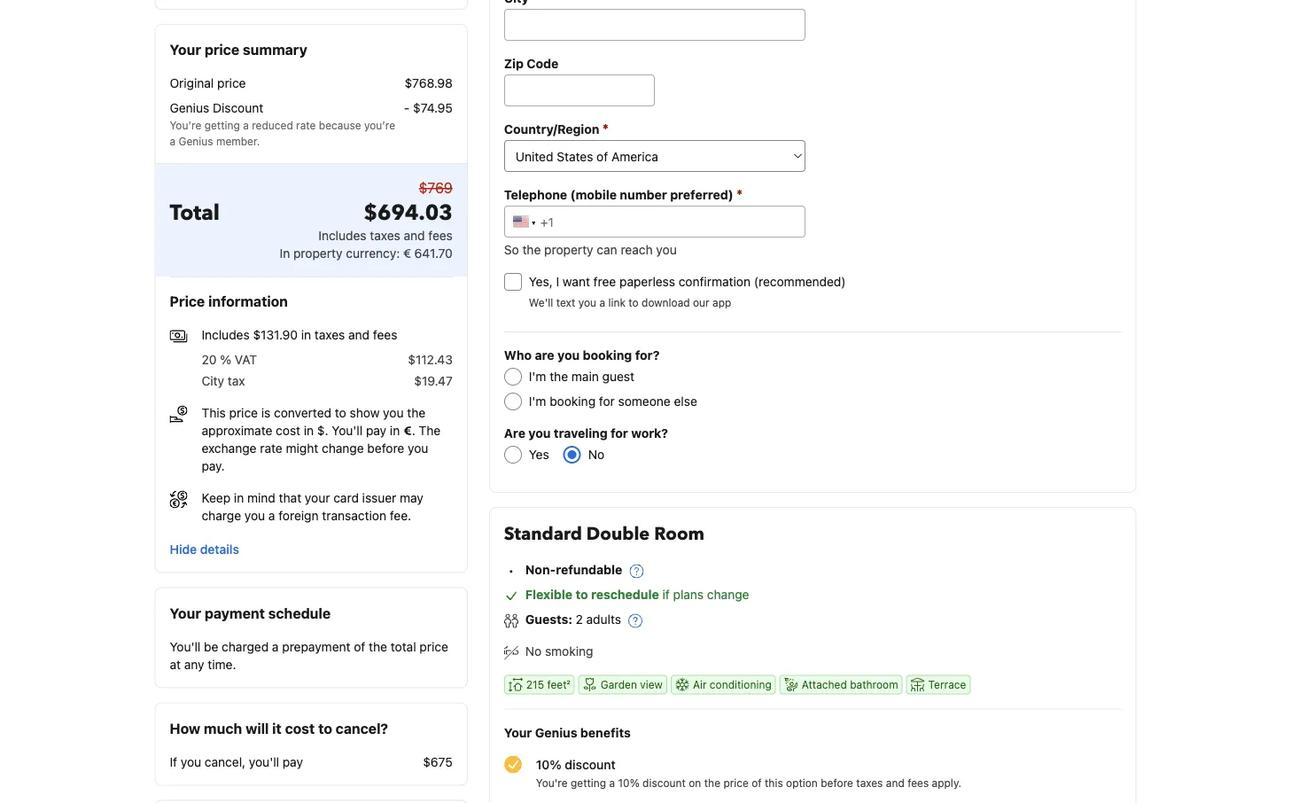 Task type: locate. For each thing, give the bounding box(es) containing it.
you down mind
[[245, 508, 265, 523]]

to inside "yes, i want free paperless confirmation (recommended) we'll text you a link to download our app"
[[629, 296, 639, 308]]

1 horizontal spatial and
[[404, 228, 425, 243]]

0 vertical spatial genius
[[170, 101, 209, 115]]

cost right it
[[285, 720, 315, 736]]

yes, i want free paperless confirmation (recommended) we'll text you a link to download our app
[[529, 274, 846, 308]]

0 horizontal spatial no
[[526, 644, 542, 659]]

price left this
[[724, 776, 749, 789]]

change down $.
[[322, 441, 364, 456]]

1 vertical spatial change
[[707, 587, 750, 602]]

a inside keep in mind that your card issuer may charge you a foreign transaction fee.
[[269, 508, 275, 523]]

price up approximate
[[229, 406, 258, 420]]

1 horizontal spatial taxes
[[370, 228, 400, 243]]

0 vertical spatial and
[[404, 228, 425, 243]]

text
[[556, 296, 576, 308]]

0 vertical spatial rate
[[296, 119, 316, 131]]

of left this
[[752, 776, 762, 789]]

1 horizontal spatial before
[[821, 776, 854, 789]]

main
[[572, 369, 599, 384]]

no for no smoking
[[526, 644, 542, 659]]

exchange
[[202, 441, 257, 456]]

1 vertical spatial 10%
[[618, 776, 640, 789]]

2
[[576, 612, 583, 627]]

* down zip code text field
[[603, 121, 609, 137]]

i
[[556, 274, 559, 289]]

0 horizontal spatial property
[[293, 246, 343, 261]]

1 vertical spatial and
[[348, 328, 370, 342]]

and left apply.
[[886, 776, 905, 789]]

if you cancel, you'll pay
[[170, 754, 303, 769]]

rate inside genius discount you're getting a reduced rate because you're a genius member. - $74.95
[[296, 119, 316, 131]]

change
[[322, 441, 364, 456], [707, 587, 750, 602]]

your down 215 at bottom
[[504, 725, 532, 740]]

standard double room
[[504, 522, 705, 547]]

1 vertical spatial your
[[170, 604, 201, 621]]

0 vertical spatial taxes
[[370, 228, 400, 243]]

price inside this price is converted to show you the approximate cost in $. you'll pay in
[[229, 406, 258, 420]]

your up original
[[170, 41, 201, 58]]

2 vertical spatial genius
[[535, 725, 578, 740]]

2 i'm from the top
[[529, 394, 546, 409]]

10%
[[536, 757, 562, 772], [618, 776, 640, 789]]

you right text
[[579, 296, 597, 308]]

getting right you're
[[571, 776, 606, 789]]

None text field
[[504, 9, 806, 41]]

1 vertical spatial discount
[[643, 776, 686, 789]]

2 vertical spatial fees
[[908, 776, 929, 789]]

2 vertical spatial your
[[504, 725, 532, 740]]

of right prepayment on the left of page
[[354, 639, 366, 654]]

change inside . the exchange rate might change before you pay.
[[322, 441, 364, 456]]

20 % vat
[[202, 352, 257, 367]]

1 vertical spatial fees
[[373, 328, 397, 342]]

conditioning
[[710, 678, 772, 691]]

1 vertical spatial before
[[821, 776, 854, 789]]

you up €
[[383, 406, 404, 420]]

booking up the guest
[[583, 348, 632, 363]]

the
[[523, 242, 541, 257], [550, 369, 568, 384], [407, 406, 426, 420], [369, 639, 387, 654], [705, 776, 721, 789]]

1 horizontal spatial property
[[544, 242, 594, 257]]

0 horizontal spatial change
[[322, 441, 364, 456]]

1 horizontal spatial you'll
[[332, 423, 363, 438]]

0 horizontal spatial rate
[[260, 441, 283, 456]]

10% down "benefits"
[[618, 776, 640, 789]]

10% up you're
[[536, 757, 562, 772]]

you
[[656, 242, 677, 257], [579, 296, 597, 308], [558, 348, 580, 363], [383, 406, 404, 420], [529, 426, 551, 441], [408, 441, 429, 456], [245, 508, 265, 523], [181, 754, 201, 769]]

this
[[202, 406, 226, 420]]

pay down show
[[366, 423, 387, 438]]

0 vertical spatial no
[[588, 447, 605, 462]]

0 horizontal spatial includes
[[202, 328, 250, 342]]

you'll up any
[[170, 639, 201, 654]]

includes inside includes taxes and fees in property currency: € 641.70
[[319, 228, 367, 243]]

1 vertical spatial of
[[752, 776, 762, 789]]

hide details button
[[163, 533, 246, 565]]

and up show
[[348, 328, 370, 342]]

1 horizontal spatial rate
[[296, 119, 316, 131]]

price inside 10% discount you're getting a 10% discount on the price of this option before taxes and fees apply.
[[724, 776, 749, 789]]

rate left might
[[260, 441, 283, 456]]

pay inside this price is converted to show you the approximate cost in $. you'll pay in
[[366, 423, 387, 438]]

property up want
[[544, 242, 594, 257]]

rate right reduced
[[296, 119, 316, 131]]

taxes right option
[[857, 776, 883, 789]]

0 horizontal spatial 10%
[[536, 757, 562, 772]]

you down .
[[408, 441, 429, 456]]

1 vertical spatial for
[[611, 426, 628, 441]]

getting inside genius discount you're getting a reduced rate because you're a genius member. - $74.95
[[204, 119, 240, 131]]

a down mind
[[269, 508, 275, 523]]

to left cancel?
[[318, 720, 332, 736]]

property right in
[[293, 246, 343, 261]]

your left payment
[[170, 604, 201, 621]]

a right charged
[[272, 639, 279, 654]]

$769 $694.03
[[364, 180, 453, 227]]

flexible to reschedule if plans change
[[526, 587, 750, 602]]

genius discount you're getting a reduced rate because you're a genius member. - $74.95
[[170, 101, 453, 147]]

yes
[[529, 447, 549, 462]]

price up discount
[[217, 76, 246, 90]]

for
[[599, 394, 615, 409], [611, 426, 628, 441]]

in left mind
[[234, 491, 244, 505]]

you right 'are' on the left of the page
[[558, 348, 580, 363]]

air
[[693, 678, 707, 691]]

1 horizontal spatial change
[[707, 587, 750, 602]]

1 horizontal spatial includes
[[319, 228, 367, 243]]

on
[[689, 776, 702, 789]]

for left 'work?'
[[611, 426, 628, 441]]

guests: 2 adults
[[526, 612, 621, 627]]

1 horizontal spatial no
[[588, 447, 605, 462]]

includes up %
[[202, 328, 250, 342]]

taxes up currency:
[[370, 228, 400, 243]]

a down "benefits"
[[609, 776, 615, 789]]

telephone (mobile number preferred) *
[[504, 187, 743, 202]]

genius down feet²
[[535, 725, 578, 740]]

price inside you'll be charged a prepayment of the total price at any time.
[[420, 639, 448, 654]]

to inside this price is converted to show you the approximate cost in $. you'll pay in
[[335, 406, 346, 420]]

your
[[170, 41, 201, 58], [170, 604, 201, 621], [504, 725, 532, 740]]

change right plans
[[707, 587, 750, 602]]

in
[[280, 246, 290, 261]]

keep in mind that your card issuer may charge you a foreign transaction fee.
[[202, 491, 424, 523]]

0 vertical spatial fees
[[428, 228, 453, 243]]

rate inside . the exchange rate might change before you pay.
[[260, 441, 283, 456]]

0 horizontal spatial fees
[[373, 328, 397, 342]]

might
[[286, 441, 318, 456]]

2 vertical spatial and
[[886, 776, 905, 789]]

the down 'are' on the left of the page
[[550, 369, 568, 384]]

standard
[[504, 522, 582, 547]]

total
[[170, 198, 220, 227]]

1 vertical spatial you'll
[[170, 639, 201, 654]]

•
[[508, 563, 514, 577]]

a down you're
[[170, 135, 176, 147]]

0 vertical spatial getting
[[204, 119, 240, 131]]

no up 215 at bottom
[[526, 644, 542, 659]]

before right option
[[821, 776, 854, 789]]

room
[[654, 522, 705, 547]]

includes taxes and fees in property currency: € 641.70
[[280, 228, 453, 261]]

adults
[[586, 612, 621, 627]]

genius up you're
[[170, 101, 209, 115]]

0 vertical spatial before
[[367, 441, 404, 456]]

price right total
[[420, 639, 448, 654]]

0 horizontal spatial getting
[[204, 119, 240, 131]]

a left link
[[600, 296, 605, 308]]

and inside 10% discount you're getting a 10% discount on the price of this option before taxes and fees apply.
[[886, 776, 905, 789]]

non-refundable
[[526, 562, 623, 577]]

price up original price
[[205, 41, 239, 58]]

1 vertical spatial i'm
[[529, 394, 546, 409]]

the left total
[[369, 639, 387, 654]]

1 horizontal spatial of
[[752, 776, 762, 789]]

$.
[[317, 423, 329, 438]]

city
[[202, 374, 224, 388]]

in right $131.90
[[301, 328, 311, 342]]

1 i'm from the top
[[529, 369, 546, 384]]

discount down "benefits"
[[565, 757, 616, 772]]

1 vertical spatial *
[[737, 187, 743, 202]]

smoking
[[545, 644, 593, 659]]

1 vertical spatial getting
[[571, 776, 606, 789]]

no
[[588, 447, 605, 462], [526, 644, 542, 659]]

discount
[[565, 757, 616, 772], [643, 776, 686, 789]]

0 vertical spatial of
[[354, 639, 366, 654]]

be
[[204, 639, 218, 654]]

pay right you'll
[[283, 754, 303, 769]]

in left €
[[390, 423, 400, 438]]

1 vertical spatial pay
[[283, 754, 303, 769]]

0 vertical spatial pay
[[366, 423, 387, 438]]

0 horizontal spatial and
[[348, 328, 370, 342]]

0 vertical spatial 10%
[[536, 757, 562, 772]]

you'll right $.
[[332, 423, 363, 438]]

a inside 10% discount you're getting a 10% discount on the price of this option before taxes and fees apply.
[[609, 776, 615, 789]]

to right link
[[629, 296, 639, 308]]

includes for $131.90
[[202, 328, 250, 342]]

0 horizontal spatial discount
[[565, 757, 616, 772]]

0 horizontal spatial pay
[[283, 754, 303, 769]]

card
[[334, 491, 359, 505]]

for down the guest
[[599, 394, 615, 409]]

of inside you'll be charged a prepayment of the total price at any time.
[[354, 639, 366, 654]]

0 vertical spatial includes
[[319, 228, 367, 243]]

zip
[[504, 56, 524, 71]]

genius down you're
[[179, 135, 213, 147]]

Zip Code text field
[[504, 74, 655, 106]]

and inside includes taxes and fees in property currency: € 641.70
[[404, 228, 425, 243]]

option
[[786, 776, 818, 789]]

includes up currency:
[[319, 228, 367, 243]]

1 vertical spatial no
[[526, 644, 542, 659]]

the up .
[[407, 406, 426, 420]]

you inside keep in mind that your card issuer may charge you a foreign transaction fee.
[[245, 508, 265, 523]]

in inside keep in mind that your card issuer may charge you a foreign transaction fee.
[[234, 491, 244, 505]]

your
[[305, 491, 330, 505]]

double
[[587, 522, 650, 547]]

any
[[184, 657, 204, 671]]

0 horizontal spatial of
[[354, 639, 366, 654]]

includes $131.90 in taxes and fees
[[202, 328, 397, 342]]

a inside "yes, i want free paperless confirmation (recommended) we'll text you a link to download our app"
[[600, 296, 605, 308]]

1 vertical spatial rate
[[260, 441, 283, 456]]

1 horizontal spatial *
[[737, 187, 743, 202]]

i'm booking for someone else
[[529, 394, 697, 409]]

0 vertical spatial i'm
[[529, 369, 546, 384]]

before down €
[[367, 441, 404, 456]]

fees inside 10% discount you're getting a 10% discount on the price of this option before taxes and fees apply.
[[908, 776, 929, 789]]

to left show
[[335, 406, 346, 420]]

1 horizontal spatial 10%
[[618, 776, 640, 789]]

2 vertical spatial taxes
[[857, 776, 883, 789]]

genius
[[170, 101, 209, 115], [179, 135, 213, 147], [535, 725, 578, 740]]

2 horizontal spatial taxes
[[857, 776, 883, 789]]

your for your price summary
[[170, 41, 201, 58]]

how
[[170, 720, 201, 736]]

$112.43
[[408, 352, 453, 367]]

booking down i'm the main guest
[[550, 394, 596, 409]]

will
[[246, 720, 269, 736]]

0 vertical spatial cost
[[276, 423, 301, 438]]

includes for taxes
[[319, 228, 367, 243]]

bathroom
[[850, 678, 899, 691]]

1 horizontal spatial fees
[[428, 228, 453, 243]]

you'll
[[332, 423, 363, 438], [170, 639, 201, 654]]

air conditioning
[[693, 678, 772, 691]]

$694.03
[[364, 198, 453, 227]]

taxes right $131.90
[[315, 328, 345, 342]]

who are you booking for? element
[[504, 347, 1122, 410]]

0 vertical spatial discount
[[565, 757, 616, 772]]

no inside are you traveling for work? element
[[588, 447, 605, 462]]

to up 2
[[576, 587, 588, 602]]

1 vertical spatial includes
[[202, 328, 250, 342]]

0 vertical spatial change
[[322, 441, 364, 456]]

2 horizontal spatial and
[[886, 776, 905, 789]]

the inside 10% discount you're getting a 10% discount on the price of this option before taxes and fees apply.
[[705, 776, 721, 789]]

download
[[642, 296, 690, 308]]

of inside 10% discount you're getting a 10% discount on the price of this option before taxes and fees apply.
[[752, 776, 762, 789]]

city tax
[[202, 374, 245, 388]]

the right on
[[705, 776, 721, 789]]

before
[[367, 441, 404, 456], [821, 776, 854, 789]]

cost up might
[[276, 423, 301, 438]]

0 vertical spatial your
[[170, 41, 201, 58]]

2 horizontal spatial fees
[[908, 776, 929, 789]]

1 vertical spatial taxes
[[315, 328, 345, 342]]

fees inside includes taxes and fees in property currency: € 641.70
[[428, 228, 453, 243]]

in
[[301, 328, 311, 342], [304, 423, 314, 438], [390, 423, 400, 438], [234, 491, 244, 505]]

0 horizontal spatial you'll
[[170, 639, 201, 654]]

fees left apply.
[[908, 776, 929, 789]]

show
[[350, 406, 380, 420]]

0 vertical spatial you'll
[[332, 423, 363, 438]]

.
[[412, 423, 416, 438]]

getting inside 10% discount you're getting a 10% discount on the price of this option before taxes and fees apply.
[[571, 776, 606, 789]]

fees up show
[[373, 328, 397, 342]]

a inside you'll be charged a prepayment of the total price at any time.
[[272, 639, 279, 654]]

no down are you traveling for work?
[[588, 447, 605, 462]]

taxes
[[370, 228, 400, 243], [315, 328, 345, 342], [857, 776, 883, 789]]

10% discount you're getting a 10% discount on the price of this option before taxes and fees apply.
[[536, 757, 962, 789]]

discount left on
[[643, 776, 686, 789]]

work?
[[631, 426, 668, 441]]

getting up member.
[[204, 119, 240, 131]]

0 horizontal spatial taxes
[[315, 328, 345, 342]]

fees up € 641.70
[[428, 228, 453, 243]]

0 horizontal spatial *
[[603, 121, 609, 137]]

you right reach
[[656, 242, 677, 257]]

* right preferred) at the top of page
[[737, 187, 743, 202]]

discount
[[213, 101, 264, 115]]

and up € 641.70
[[404, 228, 425, 243]]

1 horizontal spatial getting
[[571, 776, 606, 789]]

0 horizontal spatial before
[[367, 441, 404, 456]]

you right the 'if' at the left bottom of the page
[[181, 754, 201, 769]]

1 horizontal spatial pay
[[366, 423, 387, 438]]



Task type: vqa. For each thing, say whether or not it's contained in the screenshot.
No associated with No
yes



Task type: describe. For each thing, give the bounding box(es) containing it.
yes,
[[529, 274, 553, 289]]

who are you booking for?
[[504, 348, 660, 363]]

code
[[527, 56, 559, 71]]

details
[[200, 541, 239, 556]]

1 horizontal spatial discount
[[643, 776, 686, 789]]

flexible
[[526, 587, 573, 602]]

member.
[[216, 135, 260, 147]]

taxes inside includes taxes and fees in property currency: € 641.70
[[370, 228, 400, 243]]

property inside includes taxes and fees in property currency: € 641.70
[[293, 246, 343, 261]]

you up yes
[[529, 426, 551, 441]]

because
[[319, 119, 361, 131]]

keep
[[202, 491, 231, 505]]

benefits
[[581, 725, 631, 740]]

you'll inside you'll be charged a prepayment of the total price at any time.
[[170, 639, 201, 654]]

are you traveling for work? element
[[490, 425, 1122, 464]]

converted
[[274, 406, 332, 420]]

free
[[594, 274, 616, 289]]

20
[[202, 352, 217, 367]]

you'll inside this price is converted to show you the approximate cost in $. you'll pay in
[[332, 423, 363, 438]]

your price summary
[[170, 41, 307, 58]]

the
[[419, 423, 441, 438]]

so the property can reach you
[[504, 242, 677, 257]]

(recommended)
[[754, 274, 846, 289]]

apply.
[[932, 776, 962, 789]]

feet²
[[547, 678, 571, 691]]

the inside this price is converted to show you the approximate cost in $. you'll pay in
[[407, 406, 426, 420]]

are
[[535, 348, 555, 363]]

reduced
[[252, 119, 293, 131]]

paperless
[[620, 274, 675, 289]]

attached bathroom
[[802, 678, 899, 691]]

terrace
[[929, 678, 967, 691]]

payment
[[205, 604, 265, 621]]

you'll
[[249, 754, 279, 769]]

charged
[[222, 639, 269, 654]]

price for this
[[229, 406, 258, 420]]

1 vertical spatial booking
[[550, 394, 596, 409]]

are you traveling for work?
[[504, 426, 668, 441]]

0 vertical spatial *
[[603, 121, 609, 137]]

prepayment
[[282, 639, 351, 654]]

cancel,
[[205, 754, 246, 769]]

number
[[620, 187, 667, 202]]

-
[[404, 101, 410, 115]]

reschedule
[[591, 587, 659, 602]]

attached
[[802, 678, 847, 691]]

you inside "yes, i want free paperless confirmation (recommended) we'll text you a link to download our app"
[[579, 296, 597, 308]]

is
[[261, 406, 271, 420]]

(mobile
[[571, 187, 617, 202]]

cost inside this price is converted to show you the approximate cost in $. you'll pay in
[[276, 423, 301, 438]]

total
[[391, 639, 416, 654]]

€ 641.70
[[403, 246, 453, 261]]

that
[[279, 491, 302, 505]]

non-
[[526, 562, 556, 577]]

fee.
[[390, 508, 411, 523]]

a up member.
[[243, 119, 249, 131]]

country/region
[[504, 122, 600, 137]]

the inside who are you booking for? element
[[550, 369, 568, 384]]

+1 text field
[[504, 206, 806, 238]]

price for original
[[217, 76, 246, 90]]

215 feet²
[[526, 678, 571, 691]]

you inside this price is converted to show you the approximate cost in $. you'll pay in
[[383, 406, 404, 420]]

we'll
[[529, 296, 553, 308]]

you'll be charged a prepayment of the total price at any time.
[[170, 639, 448, 671]]

reach
[[621, 242, 653, 257]]

getting for price
[[204, 119, 240, 131]]

zip code
[[504, 56, 559, 71]]

taxes inside 10% discount you're getting a 10% discount on the price of this option before taxes and fees apply.
[[857, 776, 883, 789]]

may
[[400, 491, 424, 505]]

. the exchange rate might change before you pay.
[[202, 423, 441, 473]]

1 vertical spatial cost
[[285, 720, 315, 736]]

before inside . the exchange rate might change before you pay.
[[367, 441, 404, 456]]

guest
[[602, 369, 635, 384]]

guests:
[[526, 612, 573, 627]]

vat
[[235, 352, 257, 367]]

tax
[[228, 374, 245, 388]]

€
[[403, 423, 412, 438]]

the inside you'll be charged a prepayment of the total price at any time.
[[369, 639, 387, 654]]

approximate
[[202, 423, 273, 438]]

you inside . the exchange rate might change before you pay.
[[408, 441, 429, 456]]

if
[[663, 587, 670, 602]]

the right so
[[523, 242, 541, 257]]

before inside 10% discount you're getting a 10% discount on the price of this option before taxes and fees apply.
[[821, 776, 854, 789]]

information
[[208, 293, 288, 310]]

0 vertical spatial for
[[599, 394, 615, 409]]

at
[[170, 657, 181, 671]]

traveling
[[554, 426, 608, 441]]

1 vertical spatial genius
[[179, 135, 213, 147]]

%
[[220, 352, 231, 367]]

summary
[[243, 41, 307, 58]]

mind
[[247, 491, 276, 505]]

original
[[170, 76, 214, 90]]

getting for genius
[[571, 776, 606, 789]]

transaction
[[322, 508, 387, 523]]

time.
[[208, 657, 236, 671]]

no for no
[[588, 447, 605, 462]]

your for your payment schedule
[[170, 604, 201, 621]]

change for might
[[322, 441, 364, 456]]

i'm for i'm the main guest
[[529, 369, 546, 384]]

view
[[640, 678, 663, 691]]

$768.98
[[405, 76, 453, 90]]

price information
[[170, 293, 288, 310]]

telephone
[[504, 187, 567, 202]]

i'm for i'm booking for someone else
[[529, 394, 546, 409]]

your for your genius benefits
[[504, 725, 532, 740]]

0 vertical spatial booking
[[583, 348, 632, 363]]

this price is converted to show you the approximate cost in $. you'll pay in
[[202, 406, 426, 438]]

original price
[[170, 76, 246, 90]]

currency:
[[346, 246, 400, 261]]

can
[[597, 242, 618, 257]]

change for plans
[[707, 587, 750, 602]]

issuer
[[362, 491, 396, 505]]

$131.90
[[253, 328, 298, 342]]

hide details
[[170, 541, 239, 556]]

this
[[765, 776, 783, 789]]

in left $.
[[304, 423, 314, 438]]

pay.
[[202, 459, 225, 473]]

$769
[[419, 180, 453, 196]]

our
[[693, 296, 710, 308]]

price for your
[[205, 41, 239, 58]]

confirmation
[[679, 274, 751, 289]]

schedule
[[268, 604, 331, 621]]

else
[[674, 394, 697, 409]]

much
[[204, 720, 242, 736]]

how much will it cost to cancel?
[[170, 720, 388, 736]]



